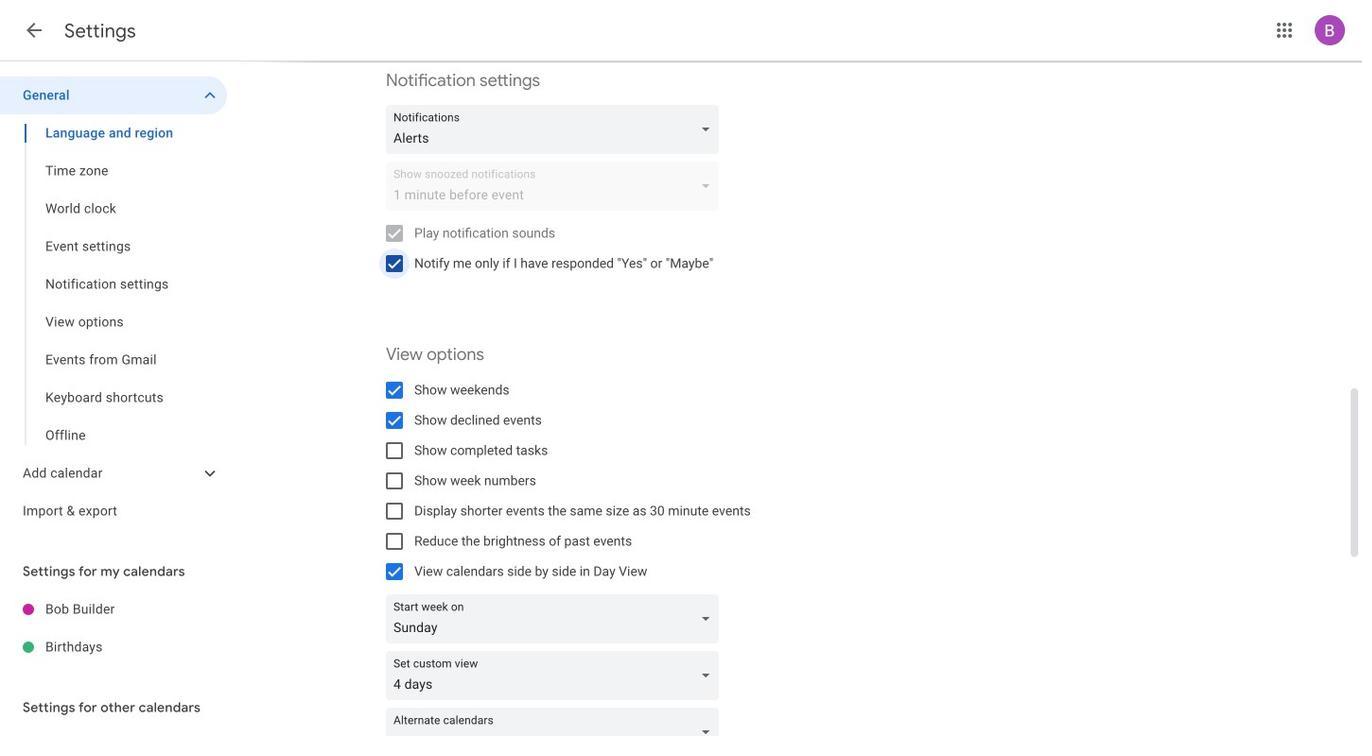 Task type: vqa. For each thing, say whether or not it's contained in the screenshot.
Tuesday, October 31
no



Task type: describe. For each thing, give the bounding box(es) containing it.
1 tree from the top
[[0, 77, 227, 531]]

bob builder tree item
[[0, 591, 227, 629]]



Task type: locate. For each thing, give the bounding box(es) containing it.
None field
[[386, 105, 726, 154], [386, 595, 726, 644], [386, 652, 726, 701], [386, 708, 726, 737], [386, 105, 726, 154], [386, 595, 726, 644], [386, 652, 726, 701], [386, 708, 726, 737]]

general tree item
[[0, 77, 227, 114]]

birthdays tree item
[[0, 629, 227, 667]]

tree
[[0, 77, 227, 531], [0, 591, 227, 667]]

2 tree from the top
[[0, 591, 227, 667]]

go back image
[[23, 19, 45, 42]]

0 vertical spatial tree
[[0, 77, 227, 531]]

group
[[0, 114, 227, 455]]

1 vertical spatial tree
[[0, 591, 227, 667]]

heading
[[64, 19, 136, 43]]



